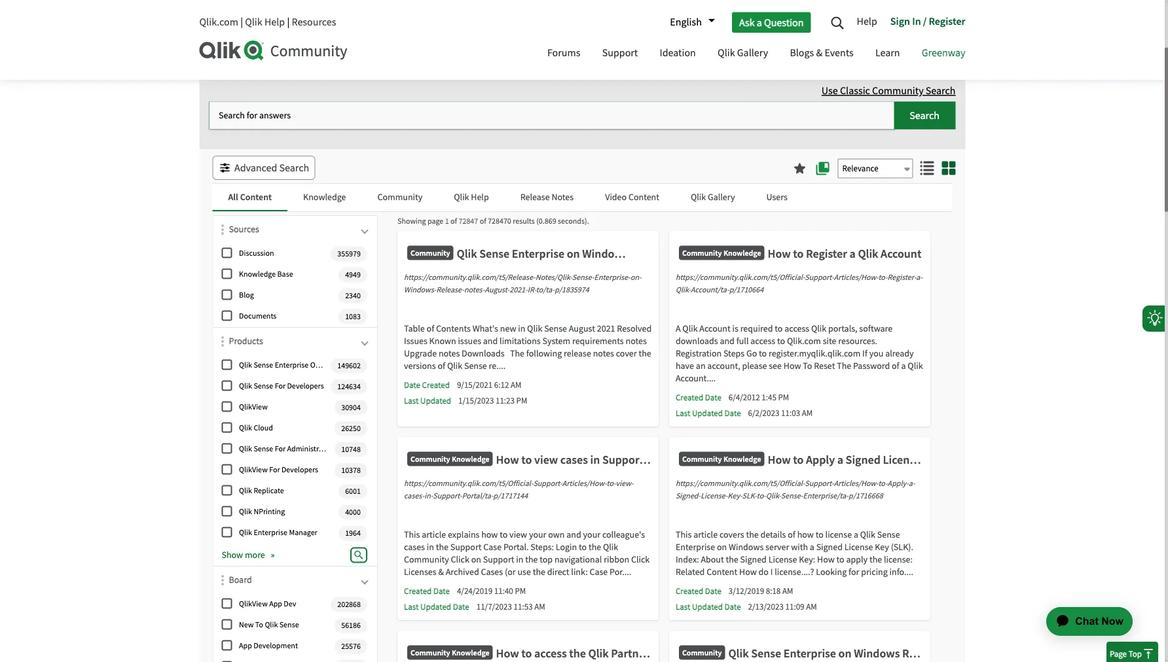 Task type: vqa. For each thing, say whether or not it's contained in the screenshot.
the left the Community
no



Task type: locate. For each thing, give the bounding box(es) containing it.
app development
[[239, 641, 298, 651]]

1 sort filter image from the top
[[221, 337, 224, 347]]

sort filter image
[[221, 337, 224, 347], [221, 575, 224, 586]]

cases inside this article explains how to view your own and your colleague's cases in the support case portal. steps: login to the qlik community click on support in the top navigational ribbon click licenses & archived cases (or use the direct link: case por....
[[404, 542, 425, 554]]

enterprise down products button
[[275, 360, 309, 370]]

looking
[[816, 567, 847, 578]]

access down required
[[751, 336, 775, 347]]

3 qlikview from the top
[[239, 599, 268, 609]]

cases up https://community.qlik.com/t5/official-support-articles/how-to-view- cases-in-support-portal/ta-p/1717144
[[560, 452, 588, 467]]

updated for a qlik account is required to access qlik portals, software downloads and full access to qlik.com site resources. registration steps go to register.myqlik.qlik.com if you already have an account, please see how to reset the password of a qlik account....
[[692, 408, 723, 419]]

this article covers the details of how to license a qlik sense enterprise on windows server with a signed license key (slk). index: about the signed license key: how to apply the license: related content how do i license....? looking for pricing info....
[[676, 529, 913, 578]]

2 | from the left
[[287, 15, 290, 29]]

qlikview up new
[[239, 599, 268, 609]]

0 horizontal spatial register
[[806, 246, 847, 261]]

1 vertical spatial on
[[717, 542, 727, 554]]

qlikview
[[239, 402, 268, 412], [239, 465, 268, 475], [239, 599, 268, 609]]

signed-
[[676, 491, 701, 501]]

0 horizontal spatial windows
[[321, 360, 351, 370]]

knowledge inside community knowledge how to access the qlik partner portal?
[[452, 648, 489, 658]]

1/15/2023 11:23 pm
[[458, 395, 527, 406]]

0 vertical spatial cases
[[560, 452, 588, 467]]

administrators
[[287, 444, 335, 454]]

sense inside qlik sense for administrators 10748
[[254, 444, 273, 454]]

knowledge inside community knowledge how to register a qlik account
[[723, 248, 761, 258]]

0 horizontal spatial size image
[[920, 161, 934, 175]]

qlik gallery
[[718, 46, 768, 60], [691, 191, 735, 203]]

0 horizontal spatial &
[[438, 567, 444, 578]]

of right versions
[[438, 360, 445, 372]]

support right forums
[[602, 46, 638, 60]]

p/1835974
[[555, 285, 589, 295]]

0 horizontal spatial signed
[[740, 554, 767, 566]]

1 vertical spatial a-
[[909, 479, 915, 489]]

1 horizontal spatial register
[[929, 14, 965, 28]]

2 article from the left
[[693, 529, 718, 541]]

how to access the qlik partner portal? link
[[496, 646, 688, 663]]

9/15/2021
[[457, 380, 493, 391]]

1 horizontal spatial account
[[881, 246, 922, 261]]

a inside "a qlik account is required to access qlik portals, software downloads and full access to qlik.com site resources. registration steps go to register.myqlik.qlik.com if you already have an account, please see how to reset the password of a qlik account...."
[[901, 360, 906, 372]]

2 this from the left
[[676, 529, 692, 541]]

1 horizontal spatial on
[[471, 554, 481, 566]]

| right qlik.com link
[[240, 15, 243, 29]]

a- for this article covers the details of how to license a qlik sense enterprise on windows server with a signed license key (slk). index: about the signed license key: how to apply the license: related content how do i license....? looking for pricing info....
[[909, 479, 915, 489]]

1 how from the left
[[481, 529, 498, 541]]

0 horizontal spatial account
[[700, 323, 731, 335]]

downloads
[[462, 348, 505, 360]]

0 horizontal spatial license
[[768, 554, 797, 566]]

and up login
[[567, 529, 581, 541]]

am right 11:09
[[806, 602, 817, 613]]

issues
[[458, 336, 481, 347]]

0 vertical spatial register
[[929, 14, 965, 28]]

content for video content
[[629, 191, 659, 203]]

date down archived
[[433, 586, 450, 597]]

to up https://community.qlik.com/t5/official-support-articles/how-to-view- cases-in-support-portal/ta-p/1717144
[[521, 452, 532, 467]]

article left explains
[[422, 529, 446, 541]]

greenway
[[922, 46, 965, 60]]

ribbon
[[604, 554, 629, 566]]

the inside the table of contents       what's new in qlik sense august 2021    resolved issues    known issues and limitations    system requirements notes upgrade notes    downloads          the following release notes cover the versions of qlik sense re....
[[639, 348, 651, 360]]

1 vertical spatial windows
[[729, 542, 764, 554]]

0 horizontal spatial the
[[510, 348, 524, 360]]

1 horizontal spatial qlik-
[[766, 491, 781, 501]]

1 this from the left
[[404, 529, 420, 541]]

the down limitations
[[510, 348, 524, 360]]

1 horizontal spatial case
[[590, 567, 608, 578]]

a right the license
[[854, 529, 858, 541]]

0 vertical spatial &
[[816, 46, 823, 60]]

(0.869
[[536, 216, 556, 227]]

qlik.com up register.myqlik.qlik.com
[[787, 336, 821, 347]]

1 horizontal spatial size image
[[942, 161, 956, 175]]

resources.
[[838, 336, 877, 347]]

last updated date for how to register a qlik account
[[676, 408, 741, 419]]

1 vertical spatial qlik.com
[[787, 336, 821, 347]]

created date for how to view cases in support portal
[[404, 586, 450, 597]]

https://community.qlik.com/t5/official- up portal/ta-
[[404, 479, 533, 489]]

0 horizontal spatial view
[[509, 529, 527, 541]]

support- down "community knowledge how to view cases in support portal"
[[533, 479, 562, 489]]

am right 11:03
[[802, 408, 813, 419]]

of up with
[[788, 529, 795, 541]]

last updated date for how to view cases in support portal
[[404, 602, 469, 613]]

gallery inside qlik gallery link
[[737, 46, 768, 60]]

0 vertical spatial the
[[510, 348, 524, 360]]

https://community.qlik.com/t5/official- inside https://community.qlik.com/t5/official-support-articles/how-to-apply-a- signed-license-key-slk-to-qlik-sense-enterprise/ta-p/1716668
[[676, 479, 805, 489]]

0 vertical spatial on
[[310, 360, 320, 370]]

qlik inside menu bar
[[718, 46, 735, 60]]

qlik- right slk-
[[766, 491, 781, 501]]

more
[[245, 549, 265, 561]]

enterprise inside this article covers the details of how to license a qlik sense enterprise on windows server with a signed license key (slk). index: about the signed license key: how to apply the license: related content how do i license....? looking for pricing info....
[[676, 542, 715, 554]]

discussion
[[239, 248, 274, 258]]

case right the link:
[[590, 567, 608, 578]]

last down account....
[[676, 408, 690, 419]]

last updated date down 'related'
[[676, 602, 741, 613]]

and up steps
[[720, 336, 735, 347]]

archived
[[446, 567, 479, 578]]

ask
[[739, 16, 755, 29]]

0 horizontal spatial click
[[451, 554, 469, 566]]

2 sort filter image from the top
[[221, 575, 224, 586]]

1 horizontal spatial this
[[676, 529, 692, 541]]

0 horizontal spatial and
[[483, 336, 498, 347]]

last down 'related'
[[676, 602, 690, 613]]

2 horizontal spatial notes
[[626, 336, 647, 347]]

| right qlik help link
[[287, 15, 290, 29]]

access down 11/7/2023 11:53 am
[[534, 646, 567, 661]]

1 vertical spatial case
[[590, 567, 608, 578]]

a- inside https://community.qlik.com/t5/official-support-articles/how-to-register-a- qlik-account/ta-p/1710664
[[916, 272, 923, 283]]

1 vertical spatial sort filter image
[[221, 575, 224, 586]]

to- down how to register a qlik account link
[[878, 272, 888, 283]]

click
[[451, 554, 469, 566], [631, 554, 650, 566]]

0 vertical spatial enterprise
[[275, 360, 309, 370]]

1 size image from the left
[[920, 161, 934, 175]]

0 vertical spatial qlik-
[[676, 285, 691, 295]]

0 horizontal spatial gallery
[[708, 191, 735, 203]]

1 vertical spatial qlik-
[[766, 491, 781, 501]]

1 horizontal spatial gallery
[[737, 46, 768, 60]]

your up the steps:
[[529, 529, 546, 541]]

how right explains
[[481, 529, 498, 541]]

signed up do
[[740, 554, 767, 566]]

register up https://community.qlik.com/t5/official-support-articles/how-to-register-a- qlik-account/ta-p/1710664
[[806, 246, 847, 261]]

gallery down ask
[[737, 46, 768, 60]]

and inside the table of contents       what's new in qlik sense august 2021    resolved issues    known issues and limitations    system requirements notes upgrade notes    downloads          the following release notes cover the versions of qlik sense re....
[[483, 336, 498, 347]]

reset
[[814, 360, 835, 372]]

2/13/2023 11:09 am
[[748, 602, 817, 613]]

https://community.qlik.com/t5/official- inside https://community.qlik.com/t5/official-support-articles/how-to-view- cases-in-support-portal/ta-p/1717144
[[404, 479, 533, 489]]

advanced
[[234, 161, 277, 174]]

https://community.qlik.com/t5/official- for how to register a qlik account
[[676, 272, 805, 283]]

1 horizontal spatial sense-
[[781, 491, 803, 501]]

a
[[676, 323, 681, 335]]

149602
[[337, 361, 361, 371]]

click up archived
[[451, 554, 469, 566]]

sort filter image
[[221, 225, 224, 235]]

the left "partner"
[[569, 646, 586, 661]]

0 vertical spatial sense-
[[572, 272, 594, 283]]

a- inside https://community.qlik.com/t5/official-support-articles/how-to-apply-a- signed-license-key-slk-to-qlik-sense-enterprise/ta-p/1716668
[[909, 479, 915, 489]]

6/4/2012
[[729, 392, 760, 403]]

knowledge for community knowledge how to register a qlik account
[[723, 248, 761, 258]]

0 horizontal spatial help
[[264, 15, 285, 29]]

covers
[[720, 529, 744, 541]]

gallery left users
[[708, 191, 735, 203]]

knowledge down the discussion at the left
[[239, 269, 276, 279]]

and inside "a qlik account is required to access qlik portals, software downloads and full access to qlik.com site resources. registration steps go to register.myqlik.qlik.com if you already have an account, please see how to reset the password of a qlik account...."
[[720, 336, 735, 347]]

updated down account....
[[692, 408, 723, 419]]

table of contents       what's new in qlik sense august 2021    resolved issues    known issues and limitations    system requirements notes upgrade notes    downloads          the following release notes cover the versions of qlik sense re....
[[404, 323, 652, 372]]

list containing qlik community
[[199, 10, 929, 45]]

how up looking
[[817, 554, 835, 566]]

a qlik account is required to access qlik portals, software downloads and full access to qlik.com site resources. registration steps go to register.myqlik.qlik.com if you already have an account, please see how to reset the password of a qlik account....
[[676, 323, 923, 385]]

support- inside https://community.qlik.com/t5/official-support-articles/how-to-apply-a- signed-license-key-slk-to-qlik-sense-enterprise/ta-p/1716668
[[805, 479, 834, 489]]

1 vertical spatial developers
[[282, 465, 318, 475]]

date down versions
[[404, 380, 420, 391]]

go
[[746, 348, 757, 360]]

community
[[219, 20, 270, 34], [331, 20, 383, 34], [270, 41, 347, 61], [872, 84, 924, 98], [377, 191, 423, 203], [411, 248, 450, 258], [682, 248, 722, 258], [411, 454, 450, 464], [682, 454, 722, 464], [404, 554, 449, 566], [411, 648, 450, 658], [682, 648, 722, 658]]

1
[[445, 216, 449, 227]]

1 horizontal spatial article
[[693, 529, 718, 541]]

knowledge up portal/ta-
[[452, 454, 489, 464]]

1 horizontal spatial app
[[269, 599, 282, 609]]

0 vertical spatial qlik.com
[[199, 15, 238, 29]]

site
[[823, 336, 836, 347]]

menu bar
[[537, 35, 975, 73]]

0 vertical spatial app
[[269, 599, 282, 609]]

qlik.com
[[199, 15, 238, 29], [787, 336, 821, 347]]

1 horizontal spatial windows
[[729, 542, 764, 554]]

to left the license
[[816, 529, 824, 541]]

created
[[422, 380, 450, 391], [676, 393, 703, 403], [404, 586, 432, 597], [676, 586, 703, 597]]

1 qlikview from the top
[[239, 402, 268, 412]]

sense- right slk-
[[781, 491, 803, 501]]

table
[[404, 323, 425, 335]]

1 horizontal spatial qlik.com
[[787, 336, 821, 347]]

qlik- inside https://community.qlik.com/t5/official-support-articles/how-to-register-a- qlik-account/ta-p/1710664
[[676, 285, 691, 295]]

article inside this article explains how to view your own and your colleague's cases in the support case portal. steps: login to the qlik community click on support in the top navigational ribbon click licenses & archived cases (or use the direct link: case por....
[[422, 529, 446, 541]]

0 horizontal spatial a-
[[909, 479, 915, 489]]

windows up the 124634
[[321, 360, 351, 370]]

0 vertical spatial a-
[[916, 272, 923, 283]]

0 horizontal spatial access
[[534, 646, 567, 661]]

the up pricing
[[869, 554, 882, 566]]

https://community.qlik.com/t5/release-
[[404, 272, 536, 283]]

11:40
[[494, 586, 513, 597]]

1 horizontal spatial &
[[816, 46, 823, 60]]

a down already
[[901, 360, 906, 372]]

how up https://community.qlik.com/t5/official-support-articles/how-to-register-a- qlik-account/ta-p/1710664
[[768, 246, 791, 261]]

advanced search
[[234, 161, 309, 174]]

page top button
[[1106, 642, 1158, 663]]

license down server
[[768, 554, 797, 566]]

to right new
[[255, 620, 263, 630]]

|
[[240, 15, 243, 29], [287, 15, 290, 29]]

1 horizontal spatial content
[[629, 191, 659, 203]]

register.myqlik.qlik.com
[[769, 348, 861, 360]]

and
[[483, 336, 498, 347], [720, 336, 735, 347], [567, 529, 581, 541]]

0 vertical spatial license
[[844, 542, 873, 554]]

1 vertical spatial sense-
[[781, 491, 803, 501]]

0 horizontal spatial article
[[422, 529, 446, 541]]

1 vertical spatial view
[[509, 529, 527, 541]]

how up with
[[797, 529, 814, 541]]

1 horizontal spatial |
[[287, 15, 290, 29]]

articles/how- for cases
[[562, 479, 607, 489]]

article inside this article covers the details of how to license a qlik sense enterprise on windows server with a signed license key (slk). index: about the signed license key: how to apply the license: related content how do i license....? looking for pricing info....
[[693, 529, 718, 541]]

ir-
[[528, 285, 536, 295]]

articles/how- inside https://community.qlik.com/t5/official-support-articles/how-to-apply-a- signed-license-key-slk-to-qlik-sense-enterprise/ta-p/1716668
[[834, 479, 878, 489]]

& right licenses
[[438, 567, 444, 578]]

to- inside https://community.qlik.com/t5/official-support-articles/how-to-register-a- qlik-account/ta-p/1710664
[[878, 272, 888, 283]]

see
[[769, 360, 782, 372]]

content for all content
[[240, 191, 272, 203]]

support up cases
[[483, 554, 514, 566]]

to- down how to view cases in support portal link
[[607, 479, 616, 489]]

a right with
[[810, 542, 814, 554]]

0 horizontal spatial case
[[483, 542, 502, 554]]

case
[[483, 542, 502, 554], [590, 567, 608, 578]]

0 vertical spatial gallery
[[737, 46, 768, 60]]

1:45
[[762, 392, 776, 403]]

0 horizontal spatial |
[[240, 15, 243, 29]]

this up licenses
[[404, 529, 420, 541]]

last updated date
[[676, 408, 741, 419], [404, 602, 469, 613], [676, 602, 741, 613]]

view up https://community.qlik.com/t5/official-support-articles/how-to-view- cases-in-support-portal/ta-p/1717144
[[534, 452, 558, 467]]

qlik help button
[[438, 184, 505, 210]]

slk-
[[742, 491, 757, 501]]

articles/how- inside https://community.qlik.com/t5/official-support-articles/how-to-register-a- qlik-account/ta-p/1710664
[[834, 272, 878, 283]]

cloud
[[254, 423, 273, 433]]

0 vertical spatial qlik gallery
[[718, 46, 768, 60]]

2 vertical spatial access
[[534, 646, 567, 661]]

https://community.qlik.com/t5/official- inside https://community.qlik.com/t5/official-support-articles/how-to-register-a- qlik-account/ta-p/1710664
[[676, 272, 805, 283]]

knowledge inside "community knowledge how to view cases in support portal"
[[452, 454, 489, 464]]

view inside this article explains how to view your own and your colleague's cases in the support case portal. steps: login to the qlik community click on support in the top navigational ribbon click licenses & archived cases (or use the direct link: case por....
[[509, 529, 527, 541]]

4/24/2019 11:40 pm
[[457, 586, 526, 597]]

articles/how-
[[834, 272, 878, 283], [562, 479, 607, 489], [834, 479, 878, 489]]

of right table
[[427, 323, 434, 335]]

1 vertical spatial license
[[768, 554, 797, 566]]

0 horizontal spatial qlik-
[[676, 285, 691, 295]]

support- for own
[[533, 479, 562, 489]]

community inside community knowledge how to access the qlik partner portal?
[[411, 648, 450, 658]]

community inside button
[[377, 191, 423, 203]]

case left portal.
[[483, 542, 502, 554]]

on inside this article explains how to view your own and your colleague's cases in the support case portal. steps: login to the qlik community click on support in the top navigational ribbon click licenses & archived cases (or use the direct link: case por....
[[471, 554, 481, 566]]

pm for view
[[515, 586, 526, 597]]

full
[[736, 336, 749, 347]]

windows down "covers" at the right of the page
[[729, 542, 764, 554]]

0 vertical spatial windows
[[321, 360, 351, 370]]

1 article from the left
[[422, 529, 446, 541]]

created down licenses
[[404, 586, 432, 597]]

navigational
[[555, 554, 602, 566]]

0 horizontal spatial on
[[310, 360, 320, 370]]

support- inside https://community.qlik.com/t5/official-support-articles/how-to-register-a- qlik-account/ta-p/1710664
[[805, 272, 834, 283]]

application
[[1022, 592, 1148, 652]]

content inside this article covers the details of how to license a qlik sense enterprise on windows server with a signed license key (slk). index: about the signed license key: how to apply the license: related content how do i license....? looking for pricing info....
[[707, 567, 737, 578]]

article for in
[[422, 529, 446, 541]]

1 vertical spatial &
[[438, 567, 444, 578]]

2 vertical spatial qlikview
[[239, 599, 268, 609]]

1 vertical spatial register
[[806, 246, 847, 261]]

1 click from the left
[[451, 554, 469, 566]]

for up qlikview for developers at the left of the page
[[275, 444, 286, 454]]

a- for a qlik account is required to access qlik portals, software downloads and full access to qlik.com site resources. registration steps go to register.myqlik.qlik.com if you already have an account, please see how to reset the password of a qlik account....
[[916, 272, 923, 283]]

is
[[732, 323, 738, 335]]

seconds)
[[558, 216, 587, 227]]

sort filter image for products
[[221, 337, 224, 347]]

click up por....
[[631, 554, 650, 566]]

2 vertical spatial enterprise
[[676, 542, 715, 554]]

updated for this article explains how to view your own and your colleague's cases in the support case portal. steps: login to the qlik community click on support in the top navigational ribbon click licenses & archived cases (or use the direct link: case por....
[[420, 602, 451, 613]]

list
[[199, 10, 929, 45]]

for down apply
[[849, 567, 859, 578]]

2 qlikview from the top
[[239, 465, 268, 475]]

notes-
[[464, 285, 485, 295]]

size image
[[920, 161, 934, 175], [942, 161, 956, 175]]

app down new
[[239, 641, 252, 651]]

cases-
[[404, 491, 424, 501]]

with
[[791, 542, 808, 554]]

1 vertical spatial qlikview
[[239, 465, 268, 475]]

new to qlik sense
[[239, 620, 299, 630]]

1 vertical spatial access
[[751, 336, 775, 347]]

sort filter image left the board
[[221, 575, 224, 586]]

search inside button
[[279, 161, 309, 174]]

0 horizontal spatial content
[[240, 191, 272, 203]]

notes down known
[[439, 348, 460, 360]]

0 vertical spatial view
[[534, 452, 558, 467]]

knowledge base
[[239, 269, 293, 279]]

knowledge down 11/7/2023
[[452, 648, 489, 658]]

a right ask
[[757, 16, 762, 29]]

to- inside https://community.qlik.com/t5/official-support-articles/how-to-view- cases-in-support-portal/ta-p/1717144
[[607, 479, 616, 489]]

cases up licenses
[[404, 542, 425, 554]]

updated down licenses
[[420, 602, 451, 613]]

1 vertical spatial app
[[239, 641, 252, 651]]

articles/how- inside https://community.qlik.com/t5/official-support-articles/how-to-view- cases-in-support-portal/ta-p/1717144
[[562, 479, 607, 489]]

view up portal.
[[509, 529, 527, 541]]

of inside this article covers the details of how to license a qlik sense enterprise on windows server with a signed license key (slk). index: about the signed license key: how to apply the license: related content how do i license....? looking for pricing info....
[[788, 529, 795, 541]]

2 horizontal spatial help
[[857, 14, 877, 28]]

support- up enterprise/ta-
[[805, 479, 834, 489]]

on up archived
[[471, 554, 481, 566]]

ask a question
[[739, 16, 804, 29]]

sense- inside https://community.qlik.com/t5/release-notes/qlik-sense-enterprise-on- windows-release-notes-august-2021-ir-to/ta-p/1835974
[[572, 272, 594, 283]]

to- up p/1716668
[[878, 479, 888, 489]]

account left is
[[700, 323, 731, 335]]

help up 72847
[[471, 191, 489, 203]]

to- for software
[[878, 272, 888, 283]]

2 how from the left
[[797, 529, 814, 541]]

1 vertical spatial the
[[837, 360, 851, 372]]

2 horizontal spatial content
[[707, 567, 737, 578]]

last for this article covers the details of how to license a qlik sense enterprise on windows server with a signed license key (slk). index: about the signed license key: how to apply the license: related content how do i license....? looking for pricing info....
[[676, 602, 690, 613]]

0 vertical spatial access
[[785, 323, 809, 335]]

in inside the table of contents       what's new in qlik sense august 2021    resolved issues    known issues and limitations    system requirements notes upgrade notes    downloads          the following release notes cover the versions of qlik sense re....
[[518, 323, 525, 335]]

contents
[[436, 323, 471, 335]]

have
[[676, 360, 694, 372]]

ask a question link
[[732, 12, 811, 33]]

0 horizontal spatial sense-
[[572, 272, 594, 283]]

0 horizontal spatial notes
[[439, 348, 460, 360]]

articles/how- for a
[[834, 272, 878, 283]]

menu bar containing forums
[[537, 35, 975, 73]]

0 horizontal spatial how
[[481, 529, 498, 541]]

1 horizontal spatial click
[[631, 554, 650, 566]]

support- down community knowledge how to register a qlik account
[[805, 272, 834, 283]]

1 vertical spatial cases
[[404, 542, 425, 554]]

last for table of contents       what's new in qlik sense august 2021    resolved issues    known issues and limitations    system requirements notes upgrade notes    downloads          the following release notes cover the versions of qlik sense re....
[[404, 396, 419, 407]]

own
[[548, 529, 565, 541]]

how down 11/7/2023 11:53 am
[[496, 646, 519, 661]]

1 horizontal spatial the
[[837, 360, 851, 372]]

date down about
[[705, 586, 721, 597]]

this up index:
[[676, 529, 692, 541]]

& inside dropdown button
[[816, 46, 823, 60]]

0 horizontal spatial this
[[404, 529, 420, 541]]

created for this article covers the details of how to license a qlik sense enterprise on windows server with a signed license key (slk). index: about the signed license key: how to apply the license: related content how do i license....? looking for pricing info....
[[676, 586, 703, 597]]

sense- up p/1835974
[[572, 272, 594, 283]]

all content button
[[212, 184, 288, 211]]

how
[[481, 529, 498, 541], [797, 529, 814, 541]]

am right 11:53
[[534, 602, 545, 613]]

qlik- up a
[[676, 285, 691, 295]]

2 vertical spatial on
[[471, 554, 481, 566]]

2/13/2023
[[748, 602, 784, 613]]

1 vertical spatial account
[[700, 323, 731, 335]]

qlik- inside https://community.qlik.com/t5/official-support-articles/how-to-apply-a- signed-license-key-slk-to-qlik-sense-enterprise/ta-p/1716668
[[766, 491, 781, 501]]

details
[[761, 529, 786, 541]]

content down about
[[707, 567, 737, 578]]

articles/how- down how to view cases in support portal link
[[562, 479, 607, 489]]

0 horizontal spatial cases
[[404, 542, 425, 554]]

0 horizontal spatial your
[[529, 529, 546, 541]]

system
[[542, 336, 570, 347]]

your up navigational
[[583, 529, 600, 541]]

this inside this article explains how to view your own and your colleague's cases in the support case portal. steps: login to the qlik community click on support in the top navigational ribbon click licenses & archived cases (or use the direct link: case por....
[[404, 529, 420, 541]]

to down 11:53
[[521, 646, 532, 661]]

board
[[229, 574, 252, 586]]

this
[[404, 529, 420, 541], [676, 529, 692, 541]]

p/1716668
[[849, 491, 883, 501]]

on inside this article covers the details of how to license a qlik sense enterprise on windows server with a signed license key (slk). index: about the signed license key: how to apply the license: related content how do i license....? looking for pricing info....
[[717, 542, 727, 554]]

this inside this article covers the details of how to license a qlik sense enterprise on windows server with a signed license key (slk). index: about the signed license key: how to apply the license: related content how do i license....? looking for pricing info....
[[676, 529, 692, 541]]

link:
[[571, 567, 588, 578]]



Task type: describe. For each thing, give the bounding box(es) containing it.
to right go
[[759, 348, 767, 360]]

this for this article covers the details of how to license a qlik sense enterprise on windows server with a signed license key (slk). index: about the signed license key: how to apply the license: related content how do i license....? looking for pricing info....
[[676, 529, 692, 541]]

last for a qlik account is required to access qlik portals, software downloads and full access to qlik.com site resources. registration steps go to register.myqlik.qlik.com if you already have an account, please see how to reset the password of a qlik account....
[[676, 408, 690, 419]]

to up https://community.qlik.com/t5/official-support-articles/how-to-register-a- qlik-account/ta-p/1710664
[[793, 246, 804, 261]]

of right 72847
[[480, 216, 486, 227]]

issues
[[404, 336, 427, 347]]

community knowledge how to view cases in support portal
[[411, 452, 677, 467]]

to
[[803, 360, 812, 372]]

0 horizontal spatial app
[[239, 641, 252, 651]]

qlik inside button
[[454, 191, 469, 203]]

4949
[[345, 270, 361, 280]]

notes
[[552, 191, 574, 203]]

help inside button
[[471, 191, 489, 203]]

»
[[271, 549, 275, 561]]

use classic community search link
[[822, 84, 956, 98]]

sign in / register link
[[884, 10, 965, 35]]

the down "top"
[[533, 567, 545, 578]]

created date for how to register a qlik account
[[676, 393, 721, 403]]

to up the see
[[777, 336, 785, 347]]

0 vertical spatial developers
[[287, 381, 324, 391]]

sense inside this article covers the details of how to license a qlik sense enterprise on windows server with a signed license key (slk). index: about the signed license key: how to apply the license: related content how do i license....? looking for pricing info....
[[877, 529, 900, 541]]

the up navigational
[[589, 542, 601, 554]]

knowledge inside button
[[303, 191, 346, 203]]

windows inside this article covers the details of how to license a qlik sense enterprise on windows server with a signed license key (slk). index: about the signed license key: how to apply the license: related content how do i license....? looking for pricing info....
[[729, 542, 764, 554]]

p/1717144
[[493, 491, 528, 501]]

showing
[[397, 216, 426, 227]]

1 vertical spatial gallery
[[708, 191, 735, 203]]

date down 4/24/2019
[[453, 602, 469, 613]]

greenway link
[[912, 35, 975, 73]]

qlik inside this article covers the details of how to license a qlik sense enterprise on windows server with a signed license key (slk). index: about the signed license key: how to apply the license: related content how do i license....? looking for pricing info....
[[860, 529, 875, 541]]

knowledge for community knowledge how to view cases in support portal
[[452, 454, 489, 464]]

products button
[[229, 335, 371, 354]]

question
[[764, 16, 804, 29]]

& inside this article explains how to view your own and your colleague's cases in the support case portal. steps: login to the qlik community click on support in the top navigational ribbon click licenses & archived cases (or use the direct link: case por....
[[438, 567, 444, 578]]

to right required
[[775, 323, 783, 335]]

blogs & events
[[790, 46, 854, 60]]

knowledge button
[[288, 184, 362, 210]]

72847
[[459, 216, 478, 227]]

for inside qlik sense for administrators 10748
[[275, 444, 286, 454]]

sense down downloads
[[464, 360, 487, 372]]

sense- inside https://community.qlik.com/t5/official-support-articles/how-to-apply-a- signed-license-key-slk-to-qlik-sense-enterprise/ta-p/1716668
[[781, 491, 803, 501]]

1 | from the left
[[240, 15, 243, 29]]

support inside dropdown button
[[602, 46, 638, 60]]

sources
[[229, 223, 259, 235]]

1 horizontal spatial cases
[[560, 452, 588, 467]]

base
[[277, 269, 293, 279]]

apply-
[[888, 479, 909, 489]]

and inside this article explains how to view your own and your colleague's cases in the support case portal. steps: login to the qlik community click on support in the top navigational ribbon click licenses & archived cases (or use the direct link: case por....
[[567, 529, 581, 541]]

qlik.com link
[[199, 15, 238, 29]]

search inside list
[[283, 20, 313, 34]]

you
[[869, 348, 883, 360]]

date down account....
[[705, 393, 721, 403]]

1 vertical spatial qlik gallery
[[691, 191, 735, 203]]

to up portal.
[[500, 529, 508, 541]]

community knowledge how to access the qlik partner portal?
[[411, 646, 688, 661]]

1 horizontal spatial access
[[751, 336, 775, 347]]

1 horizontal spatial license
[[844, 542, 873, 554]]

this for this article explains how to view your own and your colleague's cases in the support case portal. steps: login to the qlik community click on support in the top navigational ribbon click licenses & archived cases (or use the direct link: case por....
[[404, 529, 420, 541]]

do
[[759, 567, 769, 578]]

support- for qlik
[[805, 272, 834, 283]]

a up https://community.qlik.com/t5/official-support-articles/how-to-register-a- qlik-account/ta-p/1710664
[[850, 246, 856, 261]]

last for this article explains how to view your own and your colleague's cases in the support case portal. steps: login to the qlik community click on support in the top navigational ribbon click licenses & archived cases (or use the direct link: case por....
[[404, 602, 419, 613]]

1 horizontal spatial signed
[[816, 542, 843, 554]]

created up last updated
[[422, 380, 450, 391]]

use
[[822, 84, 838, 98]]

0 horizontal spatial qlik.com
[[199, 15, 238, 29]]

pm for register
[[778, 392, 789, 403]]

support- for to
[[805, 479, 834, 489]]

25576
[[341, 642, 361, 652]]

to- for your
[[607, 479, 616, 489]]

am right the 8:18
[[782, 586, 793, 597]]

0 vertical spatial account
[[881, 246, 922, 261]]

support up view-
[[602, 452, 644, 467]]

for down qlik sense enterprise on windows
[[275, 381, 286, 391]]

community knowledge
[[682, 454, 761, 464]]

known
[[429, 336, 456, 347]]

pm right 11:23
[[516, 395, 527, 406]]

portal/ta-
[[462, 491, 493, 501]]

to- right key-
[[757, 491, 766, 501]]

license-
[[701, 491, 728, 501]]

how inside this article explains how to view your own and your colleague's cases in the support case portal. steps: login to the qlik community click on support in the top navigational ribbon click licenses & archived cases (or use the direct link: case por....
[[481, 529, 498, 541]]

for up replicate
[[269, 465, 280, 475]]

qlikview for qlikview app dev
[[239, 599, 268, 609]]

2 size image from the left
[[942, 161, 956, 175]]

products
[[229, 335, 263, 347]]

updated for this article covers the details of how to license a qlik sense enterprise on windows server with a signed license key (slk). index: about the signed license key: how to apply the license: related content how do i license....? looking for pricing info....
[[692, 602, 723, 613]]

versions
[[404, 360, 436, 372]]

am right 6:12 on the bottom left of the page
[[511, 380, 522, 391]]

last updated
[[404, 396, 451, 407]]

1 horizontal spatial view
[[534, 452, 558, 467]]

sense down qlik sense enterprise on windows
[[254, 381, 273, 391]]

202868
[[337, 600, 361, 610]]

por....
[[610, 567, 631, 578]]

https://community.qlik.com/t5/official-support-articles/how-to-apply-a- signed-license-key-slk-to-qlik-sense-enterprise/ta-p/1716668
[[676, 479, 915, 501]]

to up looking
[[836, 554, 844, 566]]

11:23
[[496, 395, 515, 406]]

community inside this article explains how to view your own and your colleague's cases in the support case portal. steps: login to the qlik community click on support in the top navigational ribbon click licenses & archived cases (or use the direct link: case por....
[[404, 554, 449, 566]]

advanced search button
[[212, 156, 315, 180]]

explains
[[448, 529, 480, 541]]

an
[[696, 360, 706, 372]]

created date down 'related'
[[676, 586, 721, 597]]

6001
[[345, 486, 361, 497]]

page top
[[1110, 649, 1142, 660]]

qlik community link
[[199, 20, 270, 34]]

registration
[[676, 348, 722, 360]]

board button
[[229, 574, 371, 593]]

account inside "a qlik account is required to access qlik portals, software downloads and full access to qlik.com site resources. registration steps go to register.myqlik.qlik.com if you already have an account, please see how to reset the password of a qlik account...."
[[700, 323, 731, 335]]

1 vertical spatial signed
[[740, 554, 767, 566]]

sense up qlik sense for developers
[[254, 360, 273, 370]]

results
[[513, 216, 535, 227]]

of right 1
[[451, 216, 457, 227]]

direct
[[547, 567, 569, 578]]

to up navigational
[[579, 542, 587, 554]]

am for downloads
[[802, 408, 813, 419]]

community link
[[199, 41, 524, 61]]

the right "covers" at the right of the page
[[746, 529, 759, 541]]

community inside community knowledge how to register a qlik account
[[682, 248, 722, 258]]

qlik sense for developers
[[239, 381, 324, 391]]

knowledge for community knowledge how to access the qlik partner portal?
[[452, 648, 489, 658]]

date down 6/4/2012
[[725, 408, 741, 419]]

support- right cases-
[[433, 491, 462, 501]]

how left do
[[739, 567, 757, 578]]

video
[[605, 191, 627, 203]]

downloads
[[676, 336, 718, 347]]

date down 3/12/2019 on the right bottom of the page
[[725, 602, 741, 613]]

of inside "a qlik account is required to access qlik portals, software downloads and full access to qlik.com site resources. registration steps go to register.myqlik.qlik.com if you already have an account, please see how to reset the password of a qlik account...."
[[892, 360, 899, 372]]

community inside "community knowledge how to view cases in support portal"
[[411, 454, 450, 464]]

manager
[[289, 528, 317, 538]]

1 horizontal spatial notes
[[593, 348, 614, 360]]

qlik inside this article explains how to view your own and your colleague's cases in the support case portal. steps: login to the qlik community click on support in the top navigational ribbon click licenses & archived cases (or use the direct link: case por....
[[603, 542, 618, 554]]

software
[[859, 323, 893, 335]]

about
[[701, 554, 724, 566]]

am for colleague's
[[534, 602, 545, 613]]

all
[[228, 191, 238, 203]]

am for qlik
[[806, 602, 817, 613]]

created for this article explains how to view your own and your colleague's cases in the support case portal. steps: login to the qlik community click on support in the top navigational ribbon click licenses & archived cases (or use the direct link: case por....
[[404, 586, 432, 597]]

to- for a
[[878, 479, 888, 489]]

users
[[766, 191, 788, 203]]

portals,
[[828, 323, 857, 335]]

1 your from the left
[[529, 529, 546, 541]]

2021-
[[510, 285, 528, 295]]

qlik inside qlik sense for administrators 10748
[[239, 444, 252, 454]]

qlik help
[[454, 191, 489, 203]]

how inside this article covers the details of how to license a qlik sense enterprise on windows server with a signed license key (slk). index: about the signed license key: how to apply the license: related content how do i license....? looking for pricing info....
[[797, 529, 814, 541]]

the up community link
[[315, 20, 329, 34]]

dev
[[284, 599, 296, 609]]

qlikview for qlikview for developers
[[239, 465, 268, 475]]

the inside "a qlik account is required to access qlik portals, software downloads and full access to qlik.com site resources. registration steps go to register.myqlik.qlik.com if you already have an account, please see how to reset the password of a qlik account...."
[[837, 360, 851, 372]]

updated for table of contents       what's new in qlik sense august 2021    resolved issues    known issues and limitations    system requirements notes upgrade notes    downloads          the following release notes cover the versions of qlik sense re....
[[420, 396, 451, 407]]

qlik.com inside "a qlik account is required to access qlik portals, software downloads and full access to qlik.com site resources. registration steps go to register.myqlik.qlik.com if you already have an account, please see how to reset the password of a qlik account...."
[[787, 336, 821, 347]]

key-
[[728, 491, 742, 501]]

license:
[[884, 554, 913, 566]]

how inside "a qlik account is required to access qlik portals, software downloads and full access to qlik.com site resources. registration steps go to register.myqlik.qlik.com if you already have an account, please see how to reset the password of a qlik account...."
[[784, 360, 801, 372]]

2 click from the left
[[631, 554, 650, 566]]

1 vertical spatial enterprise
[[254, 528, 287, 538]]

the down explains
[[436, 542, 448, 554]]

please
[[742, 360, 767, 372]]

how to register a qlik account link
[[768, 246, 922, 267]]

new
[[239, 620, 254, 630]]

colleague's
[[602, 529, 645, 541]]

qlik replicate
[[239, 486, 284, 496]]

https://community.qlik.com/t5/official- for how to view cases in support portal
[[404, 479, 533, 489]]

article for enterprise
[[693, 529, 718, 541]]

qlik image
[[199, 41, 265, 60]]

the inside the table of contents       what's new in qlik sense august 2021    resolved issues    known issues and limitations    system requirements notes upgrade notes    downloads          the following release notes cover the versions of qlik sense re....
[[510, 348, 524, 360]]

release-
[[436, 285, 464, 295]]

sort filter image for board
[[221, 575, 224, 586]]

sense up system
[[544, 323, 567, 335]]

26250
[[341, 424, 361, 434]]

2340
[[345, 291, 361, 301]]

use
[[518, 567, 531, 578]]

the up the "use"
[[525, 554, 538, 566]]

3/12/2019
[[729, 586, 764, 597]]

p/1710664
[[729, 285, 764, 295]]

how up https://community.qlik.com/t5/official-support-articles/how-to-view- cases-in-support-portal/ta-p/1717144
[[496, 452, 519, 467]]

11:03
[[781, 408, 800, 419]]

1964
[[345, 528, 361, 538]]

support down explains
[[450, 542, 482, 554]]

qlik nprinting
[[239, 507, 285, 517]]

resources link
[[292, 15, 336, 29]]

qlikview for qlikview
[[239, 402, 268, 412]]

knowledge for community knowledge
[[723, 454, 761, 464]]

august
[[569, 323, 595, 335]]

documents
[[239, 311, 277, 321]]

0 vertical spatial case
[[483, 542, 502, 554]]

https://community.qlik.com/t5/release-notes/qlik-sense-enterprise-on- windows-release-notes-august-2021-ir-to/ta-p/1835974
[[404, 272, 642, 295]]

created for a qlik account is required to access qlik portals, software downloads and full access to qlik.com site resources. registration steps go to register.myqlik.qlik.com if you already have an account, please see how to reset the password of a qlik account....
[[676, 393, 703, 403]]

.
[[587, 216, 589, 227]]

6:12
[[494, 380, 509, 391]]

register inside 'link'
[[929, 14, 965, 28]]

index:
[[676, 554, 699, 566]]

qlik gallery inside menu bar
[[718, 46, 768, 60]]

10378
[[341, 465, 361, 476]]

sense down the dev at the bottom left
[[279, 620, 299, 630]]

for inside this article covers the details of how to license a qlik sense enterprise on windows server with a signed license key (slk). index: about the signed license key: how to apply the license: related content how do i license....? looking for pricing info....
[[849, 567, 859, 578]]

page
[[1110, 649, 1127, 660]]

the right about
[[726, 554, 738, 566]]

enterprise-
[[594, 272, 631, 283]]

2 horizontal spatial access
[[785, 323, 809, 335]]

(or
[[505, 567, 516, 578]]

qlik community
[[199, 20, 270, 34]]

2 your from the left
[[583, 529, 600, 541]]



